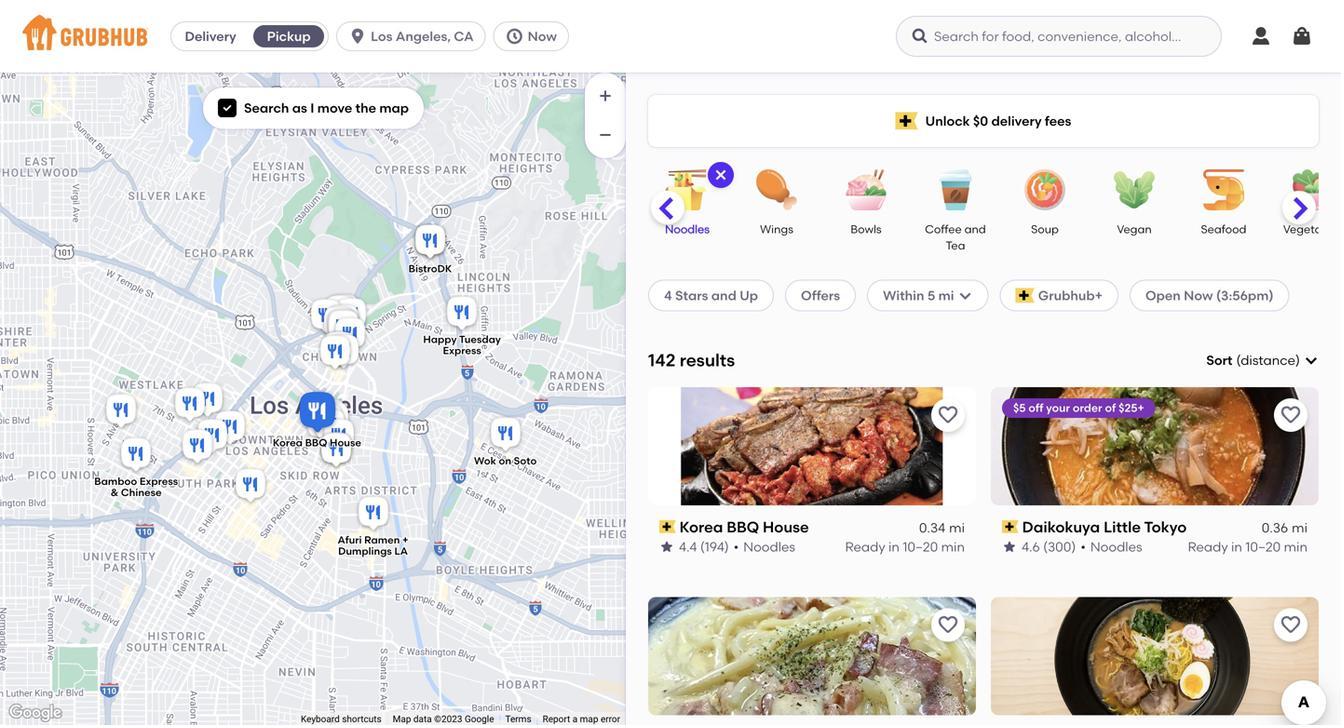Task type: locate. For each thing, give the bounding box(es) containing it.
2 ready from the left
[[1188, 539, 1228, 555]]

subscription pass image left daikokuya
[[1002, 521, 1019, 534]]

map data ©2023 google
[[393, 714, 494, 725]]

0 vertical spatial house
[[330, 437, 361, 450]]

within 5 mi
[[883, 288, 954, 303]]

la salsa seafood image
[[232, 466, 269, 507]]

map right the "a"
[[580, 714, 598, 725]]

the
[[355, 100, 376, 116]]

2 min from the left
[[1284, 539, 1308, 555]]

star icon image
[[659, 540, 674, 555], [1002, 540, 1017, 555]]

0 vertical spatial grubhub plus flag logo image
[[896, 112, 918, 130]]

suehiro mini image
[[317, 333, 354, 374]]

afuri ramen + dumplings la
[[338, 534, 408, 558]]

0 horizontal spatial bbq
[[305, 437, 327, 450]]

pho saigon republic image
[[332, 315, 369, 356]]

la
[[394, 545, 408, 558]]

2 • noodles from the left
[[1081, 539, 1142, 555]]

korea up 4.4 (194)
[[680, 518, 723, 536]]

1 vertical spatial express
[[140, 475, 178, 488]]

0 horizontal spatial now
[[528, 28, 557, 44]]

broadway cuisine image
[[325, 302, 362, 343]]

afuri
[[338, 534, 362, 546]]

map
[[379, 100, 409, 116], [580, 714, 598, 725]]

1 subscription pass image from the left
[[659, 521, 676, 534]]

daikokuya little tokyo logo image
[[991, 387, 1319, 505]]

0.34
[[919, 520, 945, 536]]

• noodles down korea bbq house
[[734, 539, 795, 555]]

grubhub plus flag logo image left grubhub+
[[1016, 288, 1034, 303]]

0 vertical spatial bbq
[[305, 437, 327, 450]]

• for korea
[[734, 539, 739, 555]]

0 horizontal spatial 10–20
[[903, 539, 938, 555]]

noodles image
[[655, 169, 720, 210]]

grubhub+
[[1038, 288, 1103, 303]]

chinese
[[121, 487, 162, 499]]

1 horizontal spatial • noodles
[[1081, 539, 1142, 555]]

your
[[1046, 401, 1070, 415]]

report a map error link
[[543, 714, 620, 725]]

1 horizontal spatial bbq
[[727, 518, 759, 536]]

1 horizontal spatial subscription pass image
[[1002, 521, 1019, 534]]

0 horizontal spatial star icon image
[[659, 540, 674, 555]]

now
[[528, 28, 557, 44], [1184, 288, 1213, 303]]

bbq inside korea bbq house wok on soto bamboo express & chinese
[[305, 437, 327, 450]]

men oh tokushima ramen image
[[320, 417, 358, 458]]

1 horizontal spatial star icon image
[[1002, 540, 1017, 555]]

little
[[1104, 518, 1141, 536]]

1 vertical spatial grubhub plus flag logo image
[[1016, 288, 1034, 303]]

now right the open
[[1184, 288, 1213, 303]]

0 horizontal spatial subscription pass image
[[659, 521, 676, 534]]

star icon image for korea bbq house
[[659, 540, 674, 555]]

0 horizontal spatial ready
[[845, 539, 885, 555]]

korea inside korea bbq house wok on soto bamboo express & chinese
[[273, 437, 303, 450]]

report
[[543, 714, 570, 725]]

1 horizontal spatial •
[[1081, 539, 1086, 555]]

now button
[[493, 21, 576, 51]]

10–20 down 0.34
[[903, 539, 938, 555]]

0 horizontal spatial noodles
[[665, 223, 710, 236]]

marugame monzo image
[[312, 397, 349, 438]]

• noodles for bbq
[[734, 539, 795, 555]]

soto
[[514, 455, 537, 468]]

svg image inside "los angeles, ca" button
[[348, 27, 367, 46]]

1 horizontal spatial noodles
[[743, 539, 795, 555]]

subscription pass image left korea bbq house
[[659, 521, 676, 534]]

ready in 10–20 min
[[845, 539, 965, 555], [1188, 539, 1308, 555]]

korea bbq house image
[[295, 389, 340, 438]]

$25+
[[1119, 401, 1144, 415]]

4 stars and up
[[664, 288, 758, 303]]

1 vertical spatial and
[[711, 288, 737, 303]]

1 vertical spatial bbq
[[727, 518, 759, 536]]

1 vertical spatial korea
[[680, 518, 723, 536]]

1 horizontal spatial min
[[1284, 539, 1308, 555]]

1 star icon image from the left
[[659, 540, 674, 555]]

min down '0.34 mi'
[[941, 539, 965, 555]]

and up "tea"
[[964, 223, 986, 236]]

now right ca
[[528, 28, 557, 44]]

afuri ramen + dumplings la image
[[355, 494, 392, 535]]

0 horizontal spatial • noodles
[[734, 539, 795, 555]]

express
[[443, 345, 481, 357], [140, 475, 178, 488]]

grubhub plus flag logo image left unlock
[[896, 112, 918, 130]]

map right the
[[379, 100, 409, 116]]

0 horizontal spatial •
[[734, 539, 739, 555]]

save this restaurant image for korea bbq house logo save this restaurant button
[[937, 404, 959, 426]]

None field
[[1206, 351, 1319, 370]]

0.36 mi
[[1262, 520, 1308, 536]]

1 vertical spatial map
[[580, 714, 598, 725]]

save this restaurant button
[[931, 398, 965, 432], [1274, 398, 1308, 432], [931, 609, 965, 642], [1274, 609, 1308, 642]]

1 horizontal spatial grubhub plus flag logo image
[[1016, 288, 1034, 303]]

and
[[964, 223, 986, 236], [711, 288, 737, 303]]

1 10–20 from the left
[[903, 539, 938, 555]]

star icon image left 4.6
[[1002, 540, 1017, 555]]

subscription pass image
[[659, 521, 676, 534], [1002, 521, 1019, 534]]

star icon image left 4.4
[[659, 540, 674, 555]]

rakkan image
[[315, 400, 352, 441]]

full moon house image
[[325, 292, 362, 333]]

suehiro mini logo image
[[991, 598, 1319, 716]]

vegan image
[[1102, 169, 1167, 210]]

(194)
[[700, 539, 729, 555]]

1 horizontal spatial map
[[580, 714, 598, 725]]

a
[[572, 714, 578, 725]]

1 horizontal spatial and
[[964, 223, 986, 236]]

1 horizontal spatial express
[[443, 345, 481, 357]]

noodles for daikokuya little tokyo
[[1090, 539, 1142, 555]]

house inside korea bbq house wok on soto bamboo express & chinese
[[330, 437, 361, 450]]

wok on soto image
[[487, 415, 524, 456]]

1 horizontal spatial in
[[1231, 539, 1242, 555]]

in
[[888, 539, 900, 555], [1231, 539, 1242, 555]]

2 subscription pass image from the left
[[1002, 521, 1019, 534]]

error
[[601, 714, 620, 725]]

0.36
[[1262, 520, 1288, 536]]

svg image
[[1291, 25, 1313, 47], [505, 27, 524, 46], [911, 27, 929, 46], [958, 288, 973, 303], [1304, 353, 1319, 368]]

&
[[111, 487, 118, 499]]

0 horizontal spatial express
[[140, 475, 178, 488]]

mi right 0.34
[[949, 520, 965, 536]]

mi right 0.36
[[1292, 520, 1308, 536]]

korea bbq house logo image
[[648, 387, 976, 505]]

2 • from the left
[[1081, 539, 1086, 555]]

hop woo chinese bbq & seafood restaurant - chinatown image
[[325, 308, 362, 349]]

marugame udon image
[[211, 408, 249, 449]]

in for korea bbq house
[[888, 539, 900, 555]]

subscription pass image for daikokuya little tokyo
[[1002, 521, 1019, 534]]

ready in 10–20 min down 0.36
[[1188, 539, 1308, 555]]

noodles down little
[[1090, 539, 1142, 555]]

kouraku image
[[304, 405, 341, 446]]

and inside "coffee and tea"
[[964, 223, 986, 236]]

• noodles for little
[[1081, 539, 1142, 555]]

0 vertical spatial and
[[964, 223, 986, 236]]

1 vertical spatial now
[[1184, 288, 1213, 303]]

2 star icon image from the left
[[1002, 540, 1017, 555]]

10–20 for daikokuya little tokyo
[[1245, 539, 1281, 555]]

noodles down korea bbq house
[[743, 539, 795, 555]]

min down 0.36 mi
[[1284, 539, 1308, 555]]

0 vertical spatial express
[[443, 345, 481, 357]]

• noodles down the "daikokuya little tokyo"
[[1081, 539, 1142, 555]]

wok
[[474, 455, 496, 468]]

and left up
[[711, 288, 737, 303]]

now inside button
[[528, 28, 557, 44]]

los angeles, ca
[[371, 28, 474, 44]]

•
[[734, 539, 739, 555], [1081, 539, 1086, 555]]

ready in 10–20 min down 0.34
[[845, 539, 965, 555]]

1 horizontal spatial house
[[763, 518, 809, 536]]

1 in from the left
[[888, 539, 900, 555]]

grubhub plus flag logo image
[[896, 112, 918, 130], [1016, 288, 1034, 303]]

(300)
[[1043, 539, 1076, 555]]

delivery
[[185, 28, 236, 44]]

besthibachi image
[[179, 427, 216, 468]]

daikokuya little tokyo image
[[311, 396, 348, 437]]

0 horizontal spatial and
[[711, 288, 737, 303]]

noodles for korea bbq house
[[743, 539, 795, 555]]

bbq
[[305, 437, 327, 450], [727, 518, 759, 536]]

10–20
[[903, 539, 938, 555], [1245, 539, 1281, 555]]

seafood
[[1201, 223, 1246, 236]]

golden dragon restaurant image
[[332, 296, 370, 337]]

0 horizontal spatial map
[[379, 100, 409, 116]]

shortcuts
[[342, 714, 382, 725]]

1 ready in 10–20 min from the left
[[845, 539, 965, 555]]

5
[[927, 288, 935, 303]]

0 vertical spatial now
[[528, 28, 557, 44]]

express right bamboo
[[140, 475, 178, 488]]

save this restaurant image
[[937, 404, 959, 426], [937, 614, 959, 637], [1280, 614, 1302, 637]]

1 horizontal spatial korea
[[680, 518, 723, 536]]

los
[[371, 28, 393, 44]]

1 horizontal spatial ready in 10–20 min
[[1188, 539, 1308, 555]]

korea left kouraku image
[[273, 437, 303, 450]]

ready
[[845, 539, 885, 555], [1188, 539, 1228, 555]]

svg image
[[1250, 25, 1272, 47], [348, 27, 367, 46], [222, 103, 233, 114], [713, 168, 728, 183]]

0 vertical spatial korea
[[273, 437, 303, 450]]

2 10–20 from the left
[[1245, 539, 1281, 555]]

1 • noodles from the left
[[734, 539, 795, 555]]

1 • from the left
[[734, 539, 739, 555]]

1 horizontal spatial ready
[[1188, 539, 1228, 555]]

2 ready in 10–20 min from the left
[[1188, 539, 1308, 555]]

0 horizontal spatial grubhub plus flag logo image
[[896, 112, 918, 130]]

noodles down noodles image at the top
[[665, 223, 710, 236]]

2 horizontal spatial noodles
[[1090, 539, 1142, 555]]

0 horizontal spatial house
[[330, 437, 361, 450]]

tea
[[946, 239, 965, 252]]

1 min from the left
[[941, 539, 965, 555]]

2 in from the left
[[1231, 539, 1242, 555]]

• down korea bbq house
[[734, 539, 739, 555]]

1 vertical spatial house
[[763, 518, 809, 536]]

pickup button
[[250, 21, 328, 51]]

10–20 down 0.36
[[1245, 539, 1281, 555]]

1 ready from the left
[[845, 539, 885, 555]]

• right (300)
[[1081, 539, 1086, 555]]

min
[[941, 539, 965, 555], [1284, 539, 1308, 555]]

mi right 5
[[938, 288, 954, 303]]

happy tuesday express
[[423, 333, 501, 357]]

los angeles, ca button
[[336, 21, 493, 51]]

distance
[[1241, 353, 1295, 368]]

$0
[[973, 113, 988, 129]]

express down happy tuesday express icon
[[443, 345, 481, 357]]

0 horizontal spatial min
[[941, 539, 965, 555]]

0 horizontal spatial ready in 10–20 min
[[845, 539, 965, 555]]

0 horizontal spatial in
[[888, 539, 900, 555]]

mi
[[938, 288, 954, 303], [949, 520, 965, 536], [1292, 520, 1308, 536]]

0 horizontal spatial korea
[[273, 437, 303, 450]]

1 horizontal spatial 10–20
[[1245, 539, 1281, 555]]



Task type: vqa. For each thing, say whether or not it's contained in the screenshot.
bottommost at
no



Task type: describe. For each thing, give the bounding box(es) containing it.
• for daikokuya
[[1081, 539, 1086, 555]]

save this restaurant button for suehiro mini logo at right bottom
[[1274, 609, 1308, 642]]

)
[[1295, 353, 1300, 368]]

pickup
[[267, 28, 311, 44]]

bistrodk image
[[412, 222, 449, 263]]

0 vertical spatial map
[[379, 100, 409, 116]]

unlock $0 delivery fees
[[925, 113, 1071, 129]]

house for korea bbq house
[[763, 518, 809, 536]]

mi for daikokuya little tokyo
[[1292, 520, 1308, 536]]

wings image
[[744, 169, 809, 210]]

ready in 10–20 min for tokyo
[[1188, 539, 1308, 555]]

abc seafood restaurant image
[[321, 329, 359, 370]]

marugame monzo logo image
[[648, 598, 976, 716]]

daikokuya little tokyo
[[1022, 518, 1187, 536]]

bowls image
[[834, 169, 899, 210]]

express inside happy tuesday express
[[443, 345, 481, 357]]

on
[[499, 455, 511, 468]]

save this restaurant button for marugame monzo logo
[[931, 609, 965, 642]]

0.34 mi
[[919, 520, 965, 536]]

search
[[244, 100, 289, 116]]

vegetarian image
[[1281, 169, 1341, 210]]

it's thai casual dining image
[[189, 380, 226, 421]]

$5
[[1013, 401, 1026, 415]]

tokyo
[[1144, 518, 1187, 536]]

dumplings
[[338, 545, 392, 558]]

report a map error
[[543, 714, 620, 725]]

10–20 for korea bbq house
[[903, 539, 938, 555]]

4.4
[[679, 539, 697, 555]]

map
[[393, 714, 411, 725]]

fees
[[1045, 113, 1071, 129]]

pho gigo's cafe & deli image
[[324, 307, 361, 348]]

min for korea bbq house
[[941, 539, 965, 555]]

delivery button
[[171, 21, 250, 51]]

1 horizontal spatial now
[[1184, 288, 1213, 303]]

of
[[1105, 401, 1116, 415]]

ready in 10–20 min for house
[[845, 539, 965, 555]]

ca
[[454, 28, 474, 44]]

order
[[1073, 401, 1102, 415]]

keyboard shortcuts button
[[301, 713, 382, 725]]

bamboo
[[94, 475, 137, 488]]

as
[[292, 100, 307, 116]]

keyboard shortcuts
[[301, 714, 382, 725]]

delivery
[[991, 113, 1042, 129]]

4.6 (300)
[[1022, 539, 1076, 555]]

within
[[883, 288, 924, 303]]

google image
[[5, 701, 66, 725]]

4.6
[[1022, 539, 1040, 555]]

coffee
[[925, 223, 962, 236]]

soup
[[1031, 223, 1059, 236]]

$5 off your order of $25+
[[1013, 401, 1144, 415]]

happy tuesday express image
[[443, 294, 481, 335]]

bbq for korea bbq house wok on soto bamboo express & chinese
[[305, 437, 327, 450]]

none field containing sort
[[1206, 351, 1319, 370]]

data
[[413, 714, 432, 725]]

terms link
[[505, 714, 531, 725]]

bowls
[[851, 223, 882, 236]]

commodore cafe image
[[171, 385, 209, 426]]

minus icon image
[[596, 126, 615, 144]]

ready for daikokuya little tokyo
[[1188, 539, 1228, 555]]

house for korea bbq house wok on soto bamboo express & chinese
[[330, 437, 361, 450]]

©2023
[[434, 714, 462, 725]]

min for daikokuya little tokyo
[[1284, 539, 1308, 555]]

up
[[740, 288, 758, 303]]

grubhub plus flag logo image for grubhub+
[[1016, 288, 1034, 303]]

+
[[402, 534, 408, 546]]

vegetarian
[[1283, 223, 1341, 236]]

save this restaurant button for korea bbq house logo
[[931, 398, 965, 432]]

ramen
[[364, 534, 400, 546]]

star icon image for daikokuya little tokyo
[[1002, 540, 1017, 555]]

open now (3:56pm)
[[1145, 288, 1274, 303]]

save this restaurant image for save this restaurant button for marugame monzo logo
[[937, 614, 959, 637]]

off
[[1029, 401, 1043, 415]]

bandit chow mein image
[[311, 407, 348, 447]]

tokyo sakura noodles image
[[318, 430, 355, 471]]

in for daikokuya little tokyo
[[1231, 539, 1242, 555]]

seafood image
[[1191, 169, 1256, 210]]

korea bbq house
[[680, 518, 809, 536]]

sort ( distance )
[[1206, 353, 1300, 368]]

google
[[465, 714, 494, 725]]

save this restaurant image for save this restaurant button associated with suehiro mini logo at right bottom
[[1280, 614, 1302, 637]]

vegan
[[1117, 223, 1152, 236]]

subscription pass image for korea bbq house
[[659, 521, 676, 534]]

grubhub plus flag logo image for unlock $0 delivery fees
[[896, 112, 918, 130]]

offers
[[801, 288, 840, 303]]

new golden lake eatery image
[[320, 304, 358, 345]]

142
[[648, 350, 675, 371]]

4
[[664, 288, 672, 303]]

main navigation navigation
[[0, 0, 1341, 73]]

map region
[[0, 0, 716, 725]]

jade wok image
[[307, 297, 345, 338]]

tuesday
[[459, 333, 501, 346]]

mi for korea bbq house
[[949, 520, 965, 536]]

sort
[[1206, 353, 1233, 368]]

search as i move the map
[[244, 100, 409, 116]]

svg image inside now button
[[505, 27, 524, 46]]

phoenix chinese cuisine image
[[319, 329, 357, 370]]

bistrodk
[[409, 263, 452, 275]]

korea bbq house wok on soto bamboo express & chinese
[[94, 437, 537, 499]]

terms
[[505, 714, 531, 725]]

ready for korea bbq house
[[845, 539, 885, 555]]

t.g express thai food image
[[412, 222, 449, 263]]

unlock
[[925, 113, 970, 129]]

korea for korea bbq house wok on soto bamboo express & chinese
[[273, 437, 303, 450]]

stars
[[675, 288, 708, 303]]

wings
[[760, 223, 793, 236]]

bamboo express & chinese image
[[117, 435, 155, 476]]

4.4 (194)
[[679, 539, 729, 555]]

express inside korea bbq house wok on soto bamboo express & chinese
[[140, 475, 178, 488]]

move
[[317, 100, 352, 116]]

results
[[680, 350, 735, 371]]

Search for food, convenience, alcohol... search field
[[896, 16, 1222, 57]]

mg tofu house image
[[318, 431, 355, 472]]

142 results
[[648, 350, 735, 371]]

bbq for korea bbq house
[[727, 518, 759, 536]]

happy
[[423, 333, 457, 346]]

foo chow restaurant image
[[321, 293, 359, 334]]

jin heung chinese restaurant image
[[102, 392, 140, 433]]

coffee and tea image
[[923, 169, 988, 210]]

save this restaurant image
[[1280, 404, 1302, 426]]

angeles,
[[396, 28, 451, 44]]

totoyama dtla image
[[194, 417, 231, 458]]

coffee and tea
[[925, 223, 986, 252]]

soup image
[[1012, 169, 1078, 210]]

mama lu's dumpling house image
[[325, 332, 362, 373]]

keyboard
[[301, 714, 340, 725]]

i
[[310, 100, 314, 116]]

(3:56pm)
[[1216, 288, 1274, 303]]

zencu sushi & grill image
[[308, 401, 346, 442]]

daikokuya
[[1022, 518, 1100, 536]]

plus icon image
[[596, 87, 615, 105]]

open
[[1145, 288, 1181, 303]]

korea for korea bbq house
[[680, 518, 723, 536]]



